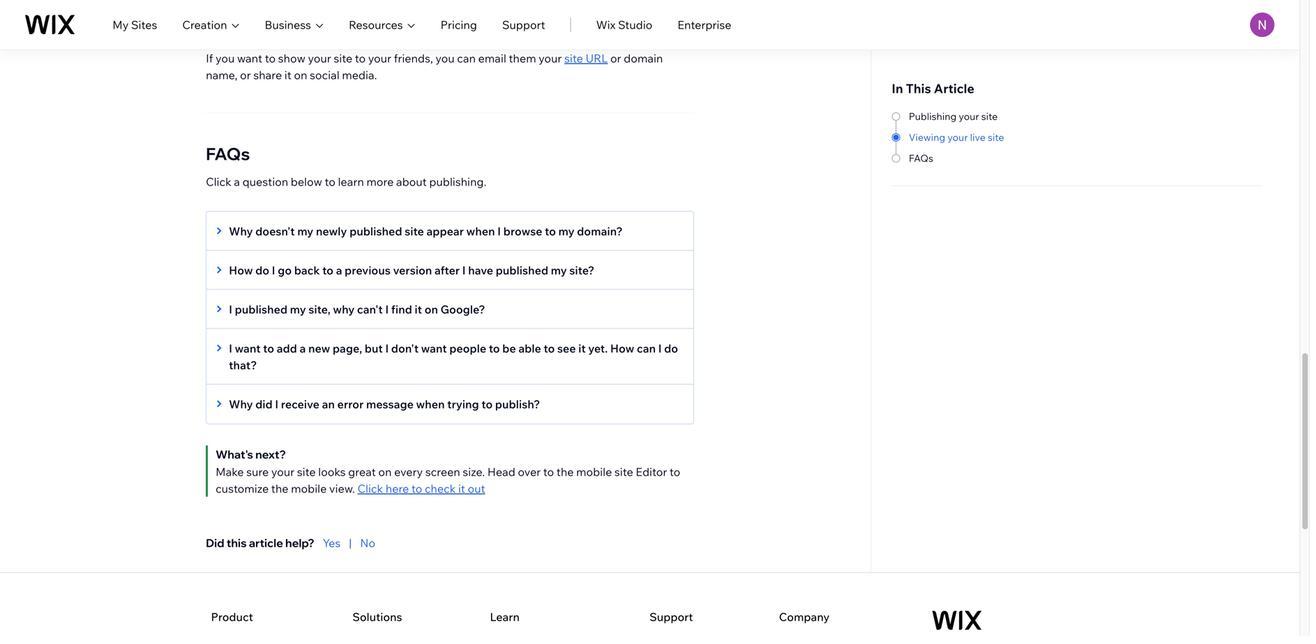 Task type: locate. For each thing, give the bounding box(es) containing it.
0 vertical spatial do
[[256, 264, 270, 277]]

enterprise
[[678, 18, 732, 32]]

profile image image
[[1251, 13, 1275, 37]]

click left question
[[206, 175, 232, 189]]

your right them
[[539, 51, 562, 65]]

domain?
[[577, 224, 623, 238]]

2 horizontal spatial published
[[496, 264, 549, 277]]

on left top
[[512, 9, 525, 23]]

great
[[348, 465, 376, 479]]

0 vertical spatial can
[[228, 9, 246, 23]]

it right find
[[415, 303, 422, 317]]

0 horizontal spatial mobile
[[291, 482, 327, 496]]

i published my site, why can't i find it on google?
[[229, 303, 485, 317]]

on
[[512, 9, 525, 23], [294, 68, 307, 82], [425, 303, 438, 317], [379, 465, 392, 479]]

when right appear
[[467, 224, 495, 238]]

0 vertical spatial how
[[229, 264, 253, 277]]

2 vertical spatial can
[[637, 342, 656, 356]]

1 vertical spatial published
[[496, 264, 549, 277]]

why left "did"
[[229, 398, 253, 412]]

next?
[[256, 448, 286, 462]]

or
[[611, 51, 622, 65], [240, 68, 251, 82]]

your down publishing your site
[[948, 131, 969, 143]]

0 vertical spatial or
[[611, 51, 622, 65]]

when for i
[[467, 224, 495, 238]]

on right find
[[425, 303, 438, 317]]

0 horizontal spatial published
[[235, 303, 288, 317]]

1 horizontal spatial when
[[467, 224, 495, 238]]

viewing
[[909, 131, 946, 143]]

add
[[277, 342, 297, 356]]

on down the show
[[294, 68, 307, 82]]

name,
[[206, 68, 238, 82]]

1 horizontal spatial do
[[665, 342, 679, 356]]

creation
[[182, 18, 227, 32]]

0 horizontal spatial when
[[416, 398, 445, 412]]

you right if
[[216, 51, 235, 65]]

0 vertical spatial site
[[488, 9, 509, 23]]

0 horizontal spatial live
[[336, 9, 353, 23]]

0 vertical spatial live
[[336, 9, 353, 23]]

1 horizontal spatial how
[[611, 342, 635, 356]]

mobile down looks
[[291, 482, 327, 496]]

find
[[391, 303, 412, 317]]

0 horizontal spatial you
[[216, 51, 235, 65]]

faqs up question
[[206, 143, 250, 164]]

what's
[[216, 448, 253, 462]]

when left "trying"
[[416, 398, 445, 412]]

the right 'of'
[[600, 9, 618, 23]]

access
[[272, 9, 307, 23]]

2 vertical spatial a
[[300, 342, 306, 356]]

want up share
[[237, 51, 263, 65]]

it left out
[[459, 482, 466, 496]]

your up media. on the left top
[[368, 51, 392, 65]]

click for click a question below to learn more about publishing.
[[206, 175, 232, 189]]

editor.
[[424, 9, 458, 23]]

1 horizontal spatial site
[[488, 9, 509, 23]]

the
[[404, 9, 422, 23], [528, 9, 545, 23], [600, 9, 618, 23], [557, 465, 574, 479], [271, 482, 289, 496]]

do inside i want to add a new page, but i don't want people to be able to see it yet. how can i do that?
[[665, 342, 679, 356]]

it right see
[[579, 342, 586, 356]]

2 horizontal spatial a
[[336, 264, 342, 277]]

2 horizontal spatial can
[[637, 342, 656, 356]]

google?
[[441, 303, 485, 317]]

live left from
[[336, 9, 353, 23]]

resources
[[349, 18, 403, 32]]

learn
[[338, 175, 364, 189]]

1 horizontal spatial click
[[358, 482, 383, 496]]

wix studio link
[[597, 16, 653, 33]]

but
[[365, 342, 383, 356]]

want right 'don't'
[[421, 342, 447, 356]]

1 horizontal spatial a
[[300, 342, 306, 356]]

why left doesn't
[[229, 224, 253, 238]]

view site .
[[232, 26, 285, 40]]

0 horizontal spatial can
[[228, 9, 246, 23]]

it down the show
[[285, 68, 292, 82]]

2 why from the top
[[229, 398, 253, 412]]

0 horizontal spatial how
[[229, 264, 253, 277]]

on inside dropdown button
[[425, 303, 438, 317]]

when inside why did i receive an error message when trying to publish? dropdown button
[[416, 398, 445, 412]]

it
[[285, 68, 292, 82], [415, 303, 422, 317], [579, 342, 586, 356], [459, 482, 466, 496]]

can right yet.
[[637, 342, 656, 356]]

0 vertical spatial support
[[502, 18, 546, 32]]

product
[[211, 610, 253, 624]]

site
[[356, 9, 375, 23], [334, 51, 353, 65], [565, 51, 583, 65], [982, 110, 998, 123], [988, 131, 1005, 143], [405, 224, 424, 238], [297, 465, 316, 479], [615, 465, 634, 479]]

make sure your site looks great on every screen size. head over to the mobile site editor to customize the mobile view.
[[216, 465, 681, 496]]

on inside make sure your site looks great on every screen size. head over to the mobile site editor to customize the mobile view.
[[379, 465, 392, 479]]

you
[[216, 51, 235, 65], [436, 51, 455, 65]]

to
[[265, 51, 276, 65], [355, 51, 366, 65], [325, 175, 336, 189], [545, 224, 556, 238], [323, 264, 334, 277], [263, 342, 274, 356], [489, 342, 500, 356], [544, 342, 555, 356], [482, 398, 493, 412], [544, 465, 554, 479], [670, 465, 681, 479], [412, 482, 422, 496]]

pricing
[[441, 18, 477, 32]]

site url link
[[565, 51, 608, 65]]

wix logo, homepage image
[[933, 611, 983, 631]]

why
[[229, 224, 253, 238], [229, 398, 253, 412]]

0 horizontal spatial do
[[256, 264, 270, 277]]

on inside or domain name, or share it on social media.
[[294, 68, 307, 82]]

company
[[780, 610, 830, 624]]

faqs down viewing
[[909, 152, 934, 164]]

can left email
[[457, 51, 476, 65]]

0 horizontal spatial support
[[502, 18, 546, 32]]

yes button
[[323, 535, 341, 552]]

1 why from the top
[[229, 224, 253, 238]]

a right add
[[300, 342, 306, 356]]

1 horizontal spatial live
[[971, 131, 986, 143]]

newly
[[316, 224, 347, 238]]

faqs
[[206, 143, 250, 164], [909, 152, 934, 164]]

resources button
[[349, 16, 416, 33]]

mobile right the over
[[577, 465, 612, 479]]

your up "viewing your live site"
[[959, 110, 980, 123]]

or domain name, or share it on social media.
[[206, 51, 663, 82]]

that?
[[229, 358, 257, 372]]

published up the previous
[[350, 224, 402, 238]]

1 horizontal spatial or
[[611, 51, 622, 65]]

do inside 'dropdown button'
[[256, 264, 270, 277]]

this
[[227, 536, 247, 550]]

the down next?
[[271, 482, 289, 496]]

my left site?
[[551, 264, 567, 277]]

published down browse
[[496, 264, 549, 277]]

0 horizontal spatial faqs
[[206, 143, 250, 164]]

how left go
[[229, 264, 253, 277]]

1 horizontal spatial you
[[436, 51, 455, 65]]

article
[[935, 81, 975, 96]]

how right yet.
[[611, 342, 635, 356]]

1 vertical spatial why
[[229, 398, 253, 412]]

have
[[468, 264, 494, 277]]

0 vertical spatial a
[[234, 175, 240, 189]]

1 vertical spatial do
[[665, 342, 679, 356]]

a inside i want to add a new page, but i don't want people to be able to see it yet. how can i do that?
[[300, 342, 306, 356]]

why doesn't my newly published site appear when i browse to my domain?
[[229, 224, 623, 238]]

publish?
[[495, 398, 540, 412]]

why for why doesn't my newly published site appear when i browse to my domain?
[[229, 224, 253, 238]]

enterprise link
[[678, 16, 732, 33]]

0 vertical spatial why
[[229, 224, 253, 238]]

1 horizontal spatial mobile
[[577, 465, 612, 479]]

i
[[498, 224, 501, 238], [272, 264, 275, 277], [463, 264, 466, 277], [229, 303, 232, 317], [386, 303, 389, 317], [229, 342, 232, 356], [386, 342, 389, 356], [659, 342, 662, 356], [275, 398, 279, 412]]

message
[[366, 398, 414, 412]]

version
[[393, 264, 432, 277]]

editor
[[620, 9, 652, 23], [636, 465, 668, 479]]

live down publishing your site
[[971, 131, 986, 143]]

media.
[[342, 68, 377, 82]]

live
[[336, 9, 353, 23], [971, 131, 986, 143]]

back
[[294, 264, 320, 277]]

click here to check it out
[[358, 482, 486, 496]]

1 vertical spatial when
[[416, 398, 445, 412]]

1 vertical spatial a
[[336, 264, 342, 277]]

or left share
[[240, 68, 251, 82]]

to inside 'dropdown button'
[[323, 264, 334, 277]]

1 vertical spatial site
[[261, 26, 282, 40]]

did this article help?
[[206, 536, 315, 550]]

0 horizontal spatial click
[[206, 175, 232, 189]]

people
[[450, 342, 487, 356]]

my
[[113, 18, 129, 32]]

1 vertical spatial how
[[611, 342, 635, 356]]

1 vertical spatial support
[[650, 610, 694, 624]]

sure
[[246, 465, 269, 479]]

0 horizontal spatial or
[[240, 68, 251, 82]]

make
[[216, 465, 244, 479]]

click
[[460, 9, 486, 23], [206, 175, 232, 189], [358, 482, 383, 496]]

below
[[291, 175, 322, 189]]

or right 'url'
[[611, 51, 622, 65]]

your down next?
[[271, 465, 295, 479]]

what's next?
[[216, 448, 286, 462]]

0 vertical spatial when
[[467, 224, 495, 238]]

1 horizontal spatial published
[[350, 224, 402, 238]]

0 vertical spatial editor
[[620, 9, 652, 23]]

2 vertical spatial published
[[235, 303, 288, 317]]

go
[[278, 264, 292, 277]]

sites
[[131, 18, 157, 32]]

click right editor.
[[460, 9, 486, 23]]

the right the over
[[557, 465, 574, 479]]

mobile
[[577, 465, 612, 479], [291, 482, 327, 496]]

business button
[[265, 16, 324, 33]]

published down go
[[235, 303, 288, 317]]

it inside i want to add a new page, but i don't want people to be able to see it yet. how can i do that?
[[579, 342, 586, 356]]

it inside or domain name, or share it on social media.
[[285, 68, 292, 82]]

my
[[298, 224, 314, 238], [559, 224, 575, 238], [551, 264, 567, 277], [290, 303, 306, 317]]

1 vertical spatial can
[[457, 51, 476, 65]]

site
[[488, 9, 509, 23], [261, 26, 282, 40]]

a left question
[[234, 175, 240, 189]]

1 vertical spatial editor
[[636, 465, 668, 479]]

2 you from the left
[[436, 51, 455, 65]]

did
[[256, 398, 273, 412]]

1 vertical spatial click
[[206, 175, 232, 189]]

when inside why doesn't my newly published site appear when i browse to my domain? dropdown button
[[467, 224, 495, 238]]

site down also
[[261, 26, 282, 40]]

2 vertical spatial click
[[358, 482, 383, 496]]

you right friends,
[[436, 51, 455, 65]]

how
[[229, 264, 253, 277], [611, 342, 635, 356]]

published
[[350, 224, 402, 238], [496, 264, 549, 277], [235, 303, 288, 317]]

a left the previous
[[336, 264, 342, 277]]

click down the great
[[358, 482, 383, 496]]

you can also access your live site from the editor. click site
[[206, 9, 512, 23]]

a inside 'dropdown button'
[[336, 264, 342, 277]]

how do i go back to a previous version after i have published my site? button
[[207, 262, 680, 279]]

site right pricing link
[[488, 9, 509, 23]]

on the top bar of the editor and click
[[206, 9, 674, 40]]

can up view
[[228, 9, 246, 23]]

0 vertical spatial click
[[460, 9, 486, 23]]

on up here
[[379, 465, 392, 479]]



Task type: describe. For each thing, give the bounding box(es) containing it.
how inside 'dropdown button'
[[229, 264, 253, 277]]

0 vertical spatial mobile
[[577, 465, 612, 479]]

0 vertical spatial published
[[350, 224, 402, 238]]

support link
[[502, 16, 546, 33]]

1 you from the left
[[216, 51, 235, 65]]

learn
[[490, 610, 520, 624]]

my left domain?
[[559, 224, 575, 238]]

help?
[[285, 536, 315, 550]]

trying
[[448, 398, 479, 412]]

published inside 'dropdown button'
[[496, 264, 549, 277]]

click
[[206, 26, 230, 40]]

editor inside make sure your site looks great on every screen size. head over to the mobile site editor to customize the mobile view.
[[636, 465, 668, 479]]

my sites
[[113, 18, 157, 32]]

if you want to show your site to your friends, you can email them your site url
[[206, 51, 608, 65]]

url
[[586, 51, 608, 65]]

doesn't
[[256, 224, 295, 238]]

0 horizontal spatial site
[[261, 26, 282, 40]]

able
[[519, 342, 542, 356]]

don't
[[391, 342, 419, 356]]

also
[[249, 9, 270, 23]]

1 vertical spatial mobile
[[291, 482, 327, 496]]

editor inside on the top bar of the editor and click
[[620, 9, 652, 23]]

here
[[386, 482, 409, 496]]

my sites link
[[113, 16, 157, 33]]

i want to add a new page, but i don't want people to be able to see it yet. how can i do that?
[[229, 342, 679, 372]]

no button
[[360, 535, 376, 552]]

1 vertical spatial live
[[971, 131, 986, 143]]

your inside make sure your site looks great on every screen size. head over to the mobile site editor to customize the mobile view.
[[271, 465, 295, 479]]

i want to add a new page, but i don't want people to be able to see it yet. how can i do that? button
[[207, 340, 680, 374]]

why
[[333, 303, 355, 317]]

receive
[[281, 398, 320, 412]]

2 horizontal spatial click
[[460, 9, 486, 23]]

share
[[254, 68, 282, 82]]

i published my site, why can't i find it on google? button
[[207, 301, 680, 318]]

if
[[206, 51, 213, 65]]

no
[[360, 536, 376, 550]]

why did i receive an error message when trying to publish?
[[229, 398, 540, 412]]

publishing your site
[[909, 110, 998, 123]]

can inside i want to add a new page, but i don't want people to be able to see it yet. how can i do that?
[[637, 342, 656, 356]]

appear
[[427, 224, 464, 238]]

bar
[[568, 9, 585, 23]]

top
[[547, 9, 565, 23]]

show
[[278, 51, 306, 65]]

publishing.
[[430, 175, 487, 189]]

0 horizontal spatial a
[[234, 175, 240, 189]]

social
[[310, 68, 340, 82]]

on inside on the top bar of the editor and click
[[512, 9, 525, 23]]

every
[[394, 465, 423, 479]]

how inside i want to add a new page, but i don't want people to be able to see it yet. how can i do that?
[[611, 342, 635, 356]]

can't
[[357, 303, 383, 317]]

want up that?
[[235, 342, 261, 356]]

pricing link
[[441, 16, 477, 33]]

question
[[243, 175, 288, 189]]

site inside dropdown button
[[405, 224, 424, 238]]

the left top
[[528, 9, 545, 23]]

them
[[509, 51, 536, 65]]

why did i receive an error message when trying to publish? button
[[207, 396, 680, 413]]

about
[[396, 175, 427, 189]]

out
[[468, 482, 486, 496]]

new
[[309, 342, 330, 356]]

click for click here to check it out
[[358, 482, 383, 496]]

why doesn't my newly published site appear when i browse to my domain? button
[[207, 223, 680, 240]]

over
[[518, 465, 541, 479]]

size.
[[463, 465, 485, 479]]

1 horizontal spatial support
[[650, 610, 694, 624]]

screen
[[426, 465, 461, 479]]

wix
[[597, 18, 616, 32]]

|
[[349, 536, 352, 550]]

email
[[479, 51, 507, 65]]

view.
[[329, 482, 355, 496]]

your right access
[[310, 9, 333, 23]]

view
[[232, 26, 258, 40]]

solutions
[[353, 610, 402, 624]]

the right from
[[404, 9, 422, 23]]

from
[[377, 9, 402, 23]]

creation button
[[182, 16, 240, 33]]

did
[[206, 536, 224, 550]]

1 horizontal spatial faqs
[[909, 152, 934, 164]]

be
[[503, 342, 516, 356]]

site?
[[570, 264, 595, 277]]

click here to check it out link
[[358, 482, 486, 496]]

click a question below to learn more about publishing.
[[206, 175, 487, 189]]

domain
[[624, 51, 663, 65]]

this
[[907, 81, 932, 96]]

after
[[435, 264, 460, 277]]

1 vertical spatial or
[[240, 68, 251, 82]]

business
[[265, 18, 311, 32]]

browse
[[504, 224, 543, 238]]

my inside 'dropdown button'
[[551, 264, 567, 277]]

how do i go back to a previous version after i have published my site?
[[229, 264, 595, 277]]

site,
[[309, 303, 331, 317]]

more
[[367, 175, 394, 189]]

check
[[425, 482, 456, 496]]

when for trying
[[416, 398, 445, 412]]

my left newly
[[298, 224, 314, 238]]

in this article
[[892, 81, 975, 96]]

1 horizontal spatial can
[[457, 51, 476, 65]]

my left site,
[[290, 303, 306, 317]]

error
[[338, 398, 364, 412]]

and
[[654, 9, 674, 23]]

yet.
[[589, 342, 608, 356]]

your up social
[[308, 51, 331, 65]]

looks
[[318, 465, 346, 479]]

why for why did i receive an error message when trying to publish?
[[229, 398, 253, 412]]



Task type: vqa. For each thing, say whether or not it's contained in the screenshot.
Contacting
no



